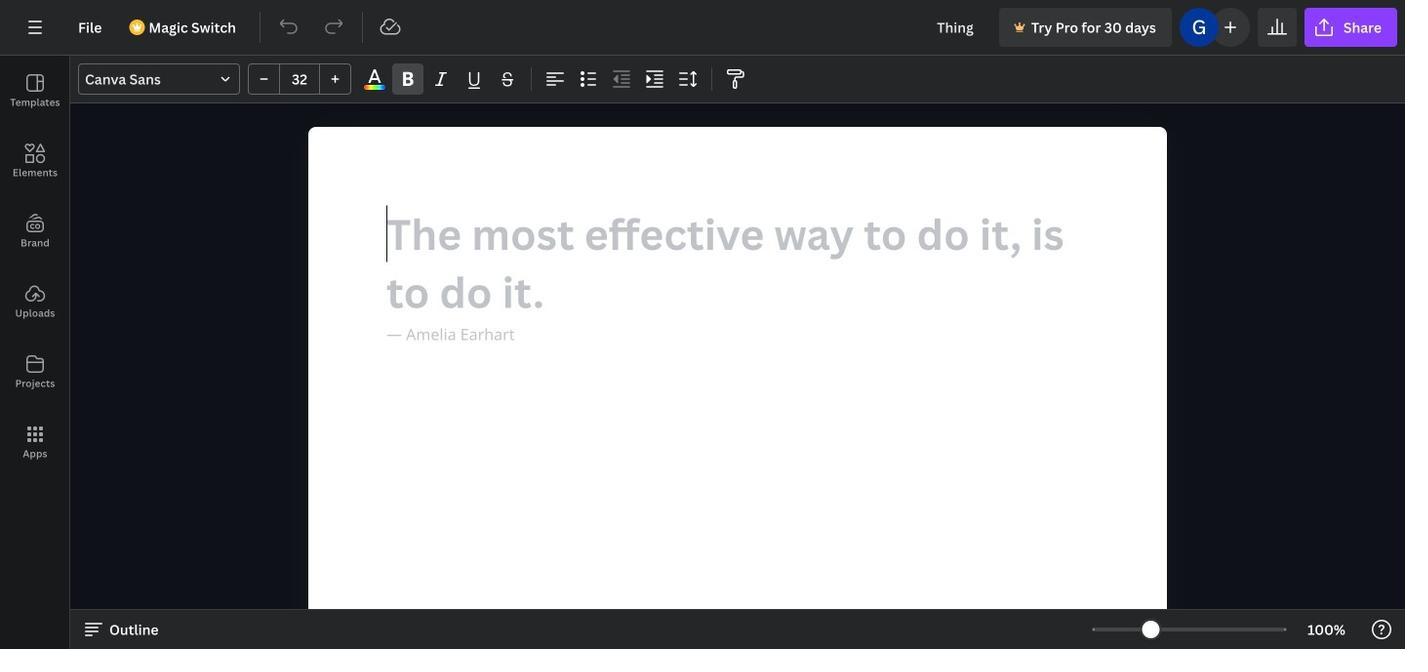 Task type: locate. For each thing, give the bounding box(es) containing it.
genericname382024 image
[[1180, 8, 1219, 47]]

genericname382024 element
[[1180, 8, 1219, 47]]

group
[[248, 63, 351, 95]]

None text field
[[308, 127, 1167, 649]]

Design title text field
[[922, 8, 992, 47]]

– – number field
[[286, 70, 313, 88]]



Task type: vqa. For each thing, say whether or not it's contained in the screenshot.
Genericname382024 image
yes



Task type: describe. For each thing, give the bounding box(es) containing it.
side panel tab list
[[0, 56, 70, 477]]

color range image
[[364, 85, 385, 90]]

main menu bar
[[0, 0, 1406, 56]]

Zoom button
[[1295, 614, 1359, 645]]



